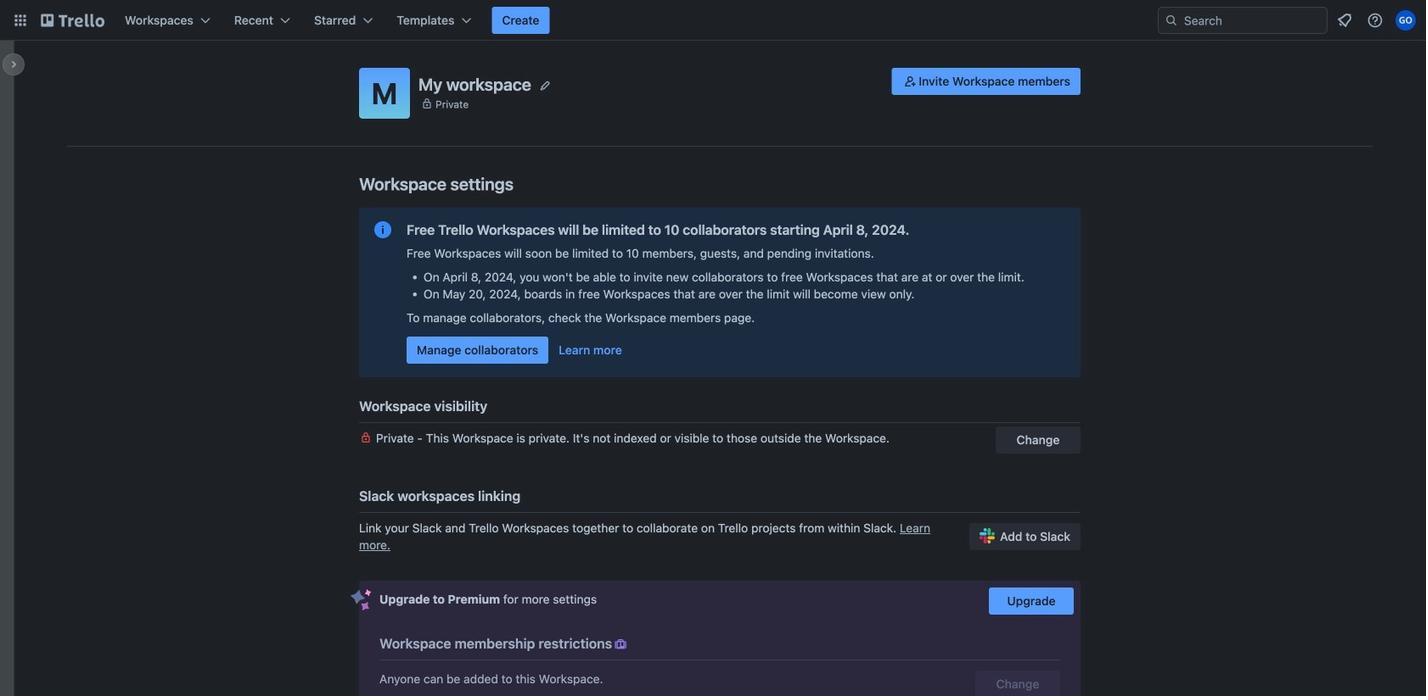 Task type: describe. For each thing, give the bounding box(es) containing it.
back to home image
[[41, 7, 104, 34]]

sparkle image
[[351, 590, 372, 612]]

primary element
[[0, 0, 1426, 41]]

Search field
[[1178, 8, 1327, 33]]

search image
[[1165, 14, 1178, 27]]

0 notifications image
[[1335, 10, 1355, 31]]

open information menu image
[[1367, 12, 1384, 29]]

1 vertical spatial sm image
[[612, 637, 629, 654]]



Task type: locate. For each thing, give the bounding box(es) containing it.
0 vertical spatial sm image
[[902, 73, 919, 90]]

sm image
[[902, 73, 919, 90], [612, 637, 629, 654]]

1 horizontal spatial sm image
[[902, 73, 919, 90]]

0 horizontal spatial sm image
[[612, 637, 629, 654]]

gary orlando (garyorlando) image
[[1396, 10, 1416, 31]]



Task type: vqa. For each thing, say whether or not it's contained in the screenshot.
Beyond Imagination in Text Box
no



